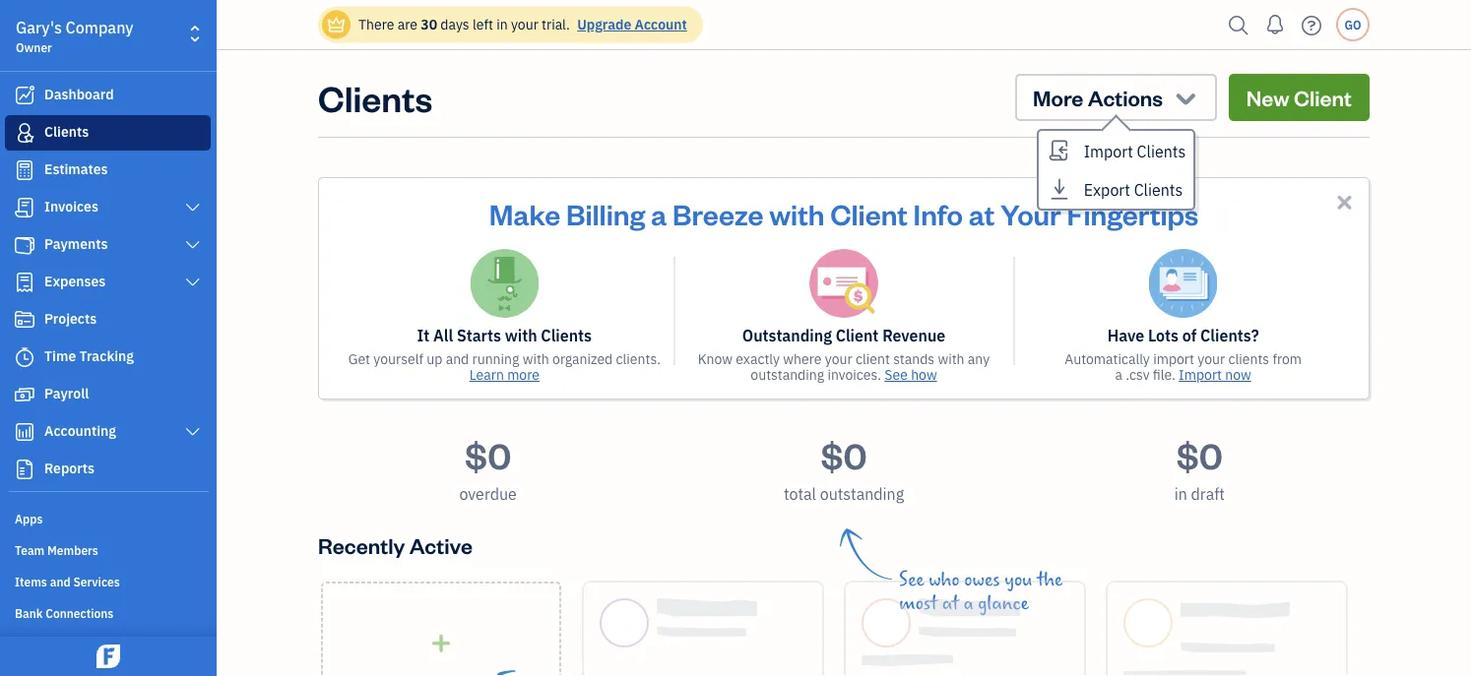 Task type: locate. For each thing, give the bounding box(es) containing it.
0 vertical spatial import
[[1084, 141, 1134, 162]]

dashboard
[[44, 85, 114, 103]]

estimate image
[[13, 161, 36, 180]]

import
[[1084, 141, 1134, 162], [1179, 366, 1222, 384]]

a inside have lots of clients? automatically import your clients from a .csv file. import now
[[1116, 366, 1123, 384]]

2 vertical spatial client
[[836, 326, 879, 346]]

$0 inside $0 total outstanding
[[821, 431, 867, 478]]

$0 overdue
[[460, 431, 517, 505]]

there
[[359, 15, 394, 33]]

0 horizontal spatial $0
[[465, 431, 512, 478]]

0 horizontal spatial a
[[651, 195, 667, 232]]

your left trial.
[[511, 15, 539, 33]]

with left the any at the right
[[938, 350, 965, 368]]

accounting
[[44, 422, 116, 440]]

1 horizontal spatial $0
[[821, 431, 867, 478]]

client for new
[[1294, 83, 1352, 111]]

2 chevron large down image from the top
[[184, 275, 202, 291]]

have
[[1108, 326, 1145, 346]]

timer image
[[13, 348, 36, 367]]

outstanding down outstanding in the right of the page
[[751, 366, 825, 384]]

see
[[885, 366, 908, 384], [899, 569, 924, 591]]

it all starts with clients image
[[470, 249, 539, 318]]

import inside have lots of clients? automatically import your clients from a .csv file. import now
[[1179, 366, 1222, 384]]

clients
[[1229, 350, 1270, 368]]

starts
[[457, 326, 501, 346]]

0 vertical spatial outstanding
[[751, 366, 825, 384]]

0 vertical spatial client
[[1294, 83, 1352, 111]]

time tracking link
[[5, 340, 211, 375]]

1 vertical spatial outstanding
[[820, 484, 904, 505]]

now
[[1226, 366, 1252, 384]]

recently
[[318, 531, 405, 560]]

clients?
[[1201, 326, 1260, 346]]

and inside 'link'
[[50, 574, 71, 590]]

overdue
[[460, 484, 517, 505]]

trial.
[[542, 15, 570, 33]]

clients up export clients
[[1137, 141, 1186, 162]]

a left .csv
[[1116, 366, 1123, 384]]

have lots of clients? automatically import your clients from a .csv file. import now
[[1065, 326, 1302, 384]]

0 vertical spatial in
[[497, 15, 508, 33]]

know
[[698, 350, 733, 368]]

client inside "new client" link
[[1294, 83, 1352, 111]]

and
[[446, 350, 469, 368], [50, 574, 71, 590]]

2 horizontal spatial your
[[1198, 350, 1225, 368]]

make billing a breeze with client info at your fingertips
[[489, 195, 1199, 232]]

0 vertical spatial and
[[446, 350, 469, 368]]

chevron large down image inside invoices link
[[184, 200, 202, 216]]

make
[[489, 195, 561, 232]]

chevron large down image for invoices
[[184, 200, 202, 216]]

3 chevron large down image from the top
[[184, 425, 202, 440]]

the
[[1037, 569, 1063, 591]]

go
[[1345, 17, 1362, 33]]

outstanding client revenue
[[742, 326, 946, 346]]

freshbooks image
[[93, 645, 124, 669]]

client right new at the top right of page
[[1294, 83, 1352, 111]]

dashboard image
[[13, 86, 36, 105]]

$0 up overdue on the left bottom of page
[[465, 431, 512, 478]]

outstanding inside $0 total outstanding
[[820, 484, 904, 505]]

$0 up 'draft'
[[1177, 431, 1223, 478]]

in left 'draft'
[[1175, 484, 1188, 505]]

chevron large down image up chevron large down icon
[[184, 200, 202, 216]]

up
[[427, 350, 443, 368]]

crown image
[[326, 14, 347, 35]]

at down who
[[942, 593, 959, 615]]

1 chevron large down image from the top
[[184, 200, 202, 216]]

clients
[[318, 74, 433, 121], [44, 123, 89, 141], [1137, 141, 1186, 162], [1134, 180, 1183, 200], [541, 326, 592, 346]]

left
[[473, 15, 493, 33]]

clients down import clients
[[1134, 180, 1183, 200]]

a right billing
[[651, 195, 667, 232]]

reports
[[44, 460, 95, 478]]

1 vertical spatial chevron large down image
[[184, 275, 202, 291]]

2 vertical spatial chevron large down image
[[184, 425, 202, 440]]

client
[[856, 350, 890, 368]]

and right the up
[[446, 350, 469, 368]]

chevron large down image
[[184, 200, 202, 216], [184, 275, 202, 291], [184, 425, 202, 440]]

how
[[911, 366, 937, 384]]

client for outstanding
[[836, 326, 879, 346]]

clients down there
[[318, 74, 433, 121]]

clients link
[[5, 115, 211, 151]]

1 vertical spatial at
[[942, 593, 959, 615]]

with right running
[[523, 350, 549, 368]]

see up most
[[899, 569, 924, 591]]

a down owes in the right bottom of the page
[[964, 593, 974, 615]]

with right breeze
[[770, 195, 825, 232]]

0 horizontal spatial your
[[511, 15, 539, 33]]

outstanding
[[751, 366, 825, 384], [820, 484, 904, 505]]

see left how
[[885, 366, 908, 384]]

settings image
[[15, 636, 211, 652]]

are
[[398, 15, 418, 33]]

chevron large down image down chevron large down icon
[[184, 275, 202, 291]]

1 vertical spatial in
[[1175, 484, 1188, 505]]

bank connections
[[15, 606, 114, 622]]

tracking
[[79, 347, 134, 365]]

it all starts with clients get yourself up and running with organized clients. learn more
[[348, 326, 661, 384]]

chevrondown image
[[1173, 84, 1200, 111]]

your
[[1001, 195, 1062, 232]]

2 horizontal spatial $0
[[1177, 431, 1223, 478]]

$0 inside $0 in draft
[[1177, 431, 1223, 478]]

at
[[969, 195, 995, 232], [942, 593, 959, 615]]

clients up estimates
[[44, 123, 89, 141]]

in right left
[[497, 15, 508, 33]]

total
[[784, 484, 817, 505]]

in
[[497, 15, 508, 33], [1175, 484, 1188, 505]]

0 horizontal spatial at
[[942, 593, 959, 615]]

owes
[[965, 569, 1000, 591]]

of
[[1183, 326, 1197, 346]]

exactly
[[736, 350, 780, 368]]

account
[[635, 15, 687, 33]]

1 horizontal spatial at
[[969, 195, 995, 232]]

chevron large down image for expenses
[[184, 275, 202, 291]]

0 horizontal spatial import
[[1084, 141, 1134, 162]]

invoices.
[[828, 366, 882, 384]]

a inside see who owes you the most at a glance
[[964, 593, 974, 615]]

$0 inside $0 overdue
[[465, 431, 512, 478]]

1 vertical spatial and
[[50, 574, 71, 590]]

3 $0 from the left
[[1177, 431, 1223, 478]]

0 vertical spatial chevron large down image
[[184, 200, 202, 216]]

clients up organized
[[541, 326, 592, 346]]

your for have
[[1198, 350, 1225, 368]]

your down the outstanding client revenue
[[825, 350, 853, 368]]

connections
[[46, 606, 114, 622]]

$0 for $0 in draft
[[1177, 431, 1223, 478]]

outstanding client revenue image
[[810, 249, 879, 318]]

your down clients?
[[1198, 350, 1225, 368]]

export clients button
[[1039, 170, 1194, 209]]

apps
[[15, 511, 43, 527]]

.csv
[[1126, 366, 1150, 384]]

see for see who owes you the most at a glance
[[899, 569, 924, 591]]

client image
[[13, 123, 36, 143]]

at right info
[[969, 195, 995, 232]]

import clients button
[[1039, 131, 1194, 170]]

1 horizontal spatial in
[[1175, 484, 1188, 505]]

more actions
[[1033, 83, 1163, 111]]

$0 down the invoices.
[[821, 431, 867, 478]]

1 horizontal spatial import
[[1179, 366, 1222, 384]]

learn
[[470, 366, 504, 384]]

new client link
[[1229, 74, 1370, 121]]

members
[[47, 543, 98, 559]]

upgrade
[[577, 15, 632, 33]]

upgrade account link
[[573, 15, 687, 33]]

0 horizontal spatial and
[[50, 574, 71, 590]]

invoices
[[44, 198, 98, 216]]

0 vertical spatial at
[[969, 195, 995, 232]]

1 horizontal spatial and
[[446, 350, 469, 368]]

chevron large down image down the payroll link
[[184, 425, 202, 440]]

new client
[[1247, 83, 1352, 111]]

1 vertical spatial see
[[899, 569, 924, 591]]

draft
[[1191, 484, 1225, 505]]

glance
[[978, 593, 1029, 615]]

1 horizontal spatial your
[[825, 350, 853, 368]]

client up client
[[836, 326, 879, 346]]

1 vertical spatial import
[[1179, 366, 1222, 384]]

see inside see who owes you the most at a glance
[[899, 569, 924, 591]]

0 vertical spatial see
[[885, 366, 908, 384]]

2 $0 from the left
[[821, 431, 867, 478]]

1 horizontal spatial a
[[964, 593, 974, 615]]

1 $0 from the left
[[465, 431, 512, 478]]

and right items at the left bottom of page
[[50, 574, 71, 590]]

import up export clients button
[[1084, 141, 1134, 162]]

$0 total outstanding
[[784, 431, 904, 505]]

2 horizontal spatial a
[[1116, 366, 1123, 384]]

outstanding right total
[[820, 484, 904, 505]]

lots
[[1148, 326, 1179, 346]]

chevron large down image inside expenses link
[[184, 275, 202, 291]]

see who owes you the most at a glance
[[899, 569, 1063, 615]]

project image
[[13, 310, 36, 330]]

1 vertical spatial a
[[1116, 366, 1123, 384]]

client
[[1294, 83, 1352, 111], [831, 195, 908, 232], [836, 326, 879, 346]]

your for there
[[511, 15, 539, 33]]

breeze
[[673, 195, 764, 232]]

2 vertical spatial a
[[964, 593, 974, 615]]

client left info
[[831, 195, 908, 232]]

running
[[472, 350, 520, 368]]

go to help image
[[1296, 10, 1328, 40]]

days
[[441, 15, 469, 33]]

your inside have lots of clients? automatically import your clients from a .csv file. import now
[[1198, 350, 1225, 368]]

clients inside clients link
[[44, 123, 89, 141]]

import right file.
[[1179, 366, 1222, 384]]

in inside $0 in draft
[[1175, 484, 1188, 505]]

revenue
[[883, 326, 946, 346]]

report image
[[13, 460, 36, 480]]



Task type: vqa. For each thing, say whether or not it's contained in the screenshot.
Items and Services image
no



Task type: describe. For each thing, give the bounding box(es) containing it.
see for see how
[[885, 366, 908, 384]]

$0 for $0 total outstanding
[[821, 431, 867, 478]]

info
[[914, 195, 963, 232]]

new
[[1247, 83, 1290, 111]]

there are 30 days left in your trial. upgrade account
[[359, 15, 687, 33]]

main element
[[0, 0, 266, 677]]

time
[[44, 347, 76, 365]]

reports link
[[5, 452, 211, 488]]

clients inside export clients button
[[1134, 180, 1183, 200]]

chevron large down image for accounting
[[184, 425, 202, 440]]

yourself
[[374, 350, 424, 368]]

all
[[434, 326, 453, 346]]

it
[[417, 326, 430, 346]]

notifications image
[[1260, 5, 1291, 44]]

owner
[[16, 39, 52, 55]]

automatically
[[1065, 350, 1150, 368]]

most
[[899, 593, 938, 615]]

from
[[1273, 350, 1302, 368]]

payroll
[[44, 385, 89, 403]]

clients.
[[616, 350, 661, 368]]

0 horizontal spatial in
[[497, 15, 508, 33]]

apps link
[[5, 503, 211, 533]]

your inside know exactly where your client stands with any outstanding invoices.
[[825, 350, 853, 368]]

payments
[[44, 235, 108, 253]]

gary's
[[16, 17, 62, 38]]

payment image
[[13, 235, 36, 255]]

time tracking
[[44, 347, 134, 365]]

clients inside import clients button
[[1137, 141, 1186, 162]]

30
[[421, 15, 437, 33]]

invoices link
[[5, 190, 211, 226]]

close image
[[1334, 191, 1356, 214]]

bank connections link
[[5, 598, 211, 627]]

outstanding
[[742, 326, 832, 346]]

estimates link
[[5, 153, 211, 188]]

at inside see who owes you the most at a glance
[[942, 593, 959, 615]]

recently active
[[318, 531, 473, 560]]

1 vertical spatial client
[[831, 195, 908, 232]]

expenses
[[44, 272, 106, 291]]

file.
[[1153, 366, 1176, 384]]

export clients
[[1084, 180, 1183, 200]]

import inside import clients button
[[1084, 141, 1134, 162]]

projects link
[[5, 302, 211, 338]]

and inside it all starts with clients get yourself up and running with organized clients. learn more
[[446, 350, 469, 368]]

payroll link
[[5, 377, 211, 413]]

more
[[507, 366, 540, 384]]

money image
[[13, 385, 36, 405]]

export
[[1084, 180, 1131, 200]]

team
[[15, 543, 45, 559]]

any
[[968, 350, 990, 368]]

expense image
[[13, 273, 36, 293]]

chevron large down image
[[184, 237, 202, 253]]

search image
[[1223, 10, 1255, 40]]

items and services
[[15, 574, 120, 590]]

who
[[929, 569, 960, 591]]

import
[[1154, 350, 1195, 368]]

actions
[[1088, 83, 1163, 111]]

where
[[783, 350, 822, 368]]

with inside know exactly where your client stands with any outstanding invoices.
[[938, 350, 965, 368]]

estimates
[[44, 160, 108, 178]]

team members link
[[5, 535, 211, 564]]

active
[[409, 531, 473, 560]]

clients inside it all starts with clients get yourself up and running with organized clients. learn more
[[541, 326, 592, 346]]

plus image
[[430, 634, 453, 654]]

fingertips
[[1067, 195, 1199, 232]]

gary's company owner
[[16, 17, 133, 55]]

0 vertical spatial a
[[651, 195, 667, 232]]

bank
[[15, 606, 43, 622]]

projects
[[44, 310, 97, 328]]

$0 for $0 overdue
[[465, 431, 512, 478]]

payments link
[[5, 228, 211, 263]]

items and services link
[[5, 566, 211, 596]]

organized
[[553, 350, 613, 368]]

invoice image
[[13, 198, 36, 218]]

items
[[15, 574, 47, 590]]

with up running
[[505, 326, 537, 346]]

billing
[[566, 195, 646, 232]]

stands
[[894, 350, 935, 368]]

outstanding inside know exactly where your client stands with any outstanding invoices.
[[751, 366, 825, 384]]

chart image
[[13, 423, 36, 442]]

$0 in draft
[[1175, 431, 1225, 505]]

import clients
[[1084, 141, 1186, 162]]

know exactly where your client stands with any outstanding invoices.
[[698, 350, 990, 384]]

expenses link
[[5, 265, 211, 300]]

have lots of clients? image
[[1149, 249, 1218, 318]]

company
[[66, 17, 133, 38]]

services
[[73, 574, 120, 590]]

get
[[348, 350, 370, 368]]



